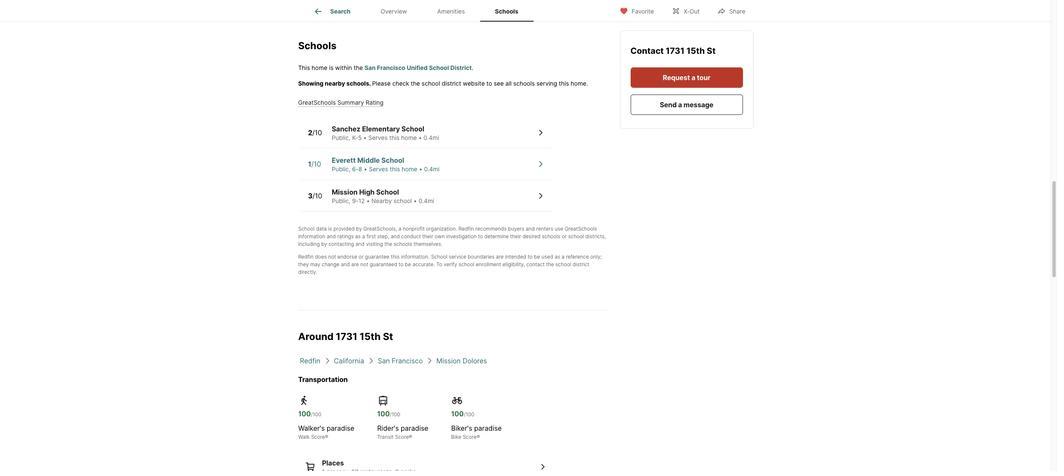 Task type: describe. For each thing, give the bounding box(es) containing it.
/100 for biker's
[[464, 411, 475, 418]]

and up the desired
[[526, 226, 535, 232]]

endorse
[[338, 254, 357, 260]]

as inside the school service boundaries are intended to be used as a reference only; they may change and are not
[[555, 254, 561, 260]]

1 vertical spatial schools
[[298, 40, 337, 52]]

including
[[298, 241, 320, 247]]

rating
[[366, 99, 384, 106]]

guaranteed
[[370, 261, 397, 268]]

tour
[[697, 73, 711, 82]]

district
[[451, 64, 472, 71]]

/10 for 2
[[312, 128, 322, 137]]

elementary
[[362, 125, 400, 133]]

0 horizontal spatial san
[[365, 64, 376, 71]]

1 horizontal spatial greatschools
[[364, 226, 396, 232]]

1 vertical spatial or
[[359, 254, 364, 260]]

contact
[[631, 46, 664, 56]]

request a tour
[[663, 73, 711, 82]]

redfin link
[[300, 357, 321, 365]]

school data is provided by greatschools
[[298, 226, 396, 232]]

transportation
[[298, 375, 348, 384]]

send
[[660, 101, 677, 109]]

verify
[[444, 261, 457, 268]]

search
[[330, 8, 351, 15]]

does
[[315, 254, 327, 260]]

enrollment
[[476, 261, 501, 268]]

100 /100 for rider's
[[377, 410, 401, 418]]

biker's
[[451, 424, 473, 433]]

schools tab
[[480, 1, 534, 22]]

investigation
[[446, 233, 477, 240]]

1 vertical spatial schools
[[542, 233, 561, 240]]

walker's
[[298, 424, 325, 433]]

a for request
[[692, 73, 696, 82]]

to inside guaranteed to be accurate. to verify school enrollment eligibility, contact the school district directly.
[[399, 261, 404, 268]]

request a tour button
[[631, 67, 743, 88]]

overview
[[381, 8, 407, 15]]

0.4mi inside the mission high school public, 9-12 • nearby school • 0.4mi
[[419, 197, 434, 204]]

paradise for rider's paradise
[[401, 424, 429, 433]]

may
[[310, 261, 320, 268]]

2 vertical spatial schools
[[394, 241, 412, 247]]

high
[[359, 188, 375, 196]]

biker's paradise bike score ®
[[451, 424, 502, 440]]

1 their from the left
[[422, 233, 433, 240]]

/100 for rider's
[[390, 411, 401, 418]]

the right 'check'
[[411, 80, 420, 87]]

california
[[334, 357, 364, 365]]

please
[[372, 80, 391, 87]]

nearby
[[372, 197, 392, 204]]

k-
[[352, 134, 358, 141]]

school service boundaries are intended to be used as a reference only; they may change and are not
[[298, 254, 602, 268]]

first step, and conduct their own investigation to determine their desired schools or school districts, including by contacting and visiting the schools themselves.
[[298, 233, 606, 247]]

see
[[494, 80, 504, 87]]

the inside guaranteed to be accurate. to verify school enrollment eligibility, contact the school district directly.
[[546, 261, 554, 268]]

st for contact 1731 15th st
[[707, 46, 716, 56]]

,
[[396, 226, 397, 232]]

eligibility,
[[503, 261, 525, 268]]

redfin for redfin does not endorse or guarantee this information.
[[298, 254, 314, 260]]

x-out
[[684, 7, 700, 15]]

places button
[[298, 451, 555, 471]]

accurate.
[[413, 261, 435, 268]]

redfin does not endorse or guarantee this information.
[[298, 254, 430, 260]]

and up redfin does not endorse or guarantee this information.
[[356, 241, 365, 247]]

organization.
[[426, 226, 457, 232]]

, a nonprofit organization. redfin recommends buyers and renters use greatschools information and ratings as a
[[298, 226, 597, 240]]

the right the within
[[354, 64, 363, 71]]

districts,
[[586, 233, 606, 240]]

as inside , a nonprofit organization. redfin recommends buyers and renters use greatschools information and ratings as a
[[355, 233, 361, 240]]

themselves.
[[414, 241, 443, 247]]

all
[[506, 80, 512, 87]]

conduct
[[401, 233, 421, 240]]

own
[[435, 233, 445, 240]]

this home is within the san francisco unified school district .
[[298, 64, 474, 71]]

summary
[[338, 99, 364, 106]]

showing
[[298, 80, 324, 87]]

greatschools summary rating
[[298, 99, 384, 106]]

first
[[367, 233, 376, 240]]

6-
[[352, 166, 359, 173]]

0 vertical spatial district
[[442, 80, 461, 87]]

message
[[684, 101, 714, 109]]

directly.
[[298, 269, 318, 275]]

mission high school public, 9-12 • nearby school • 0.4mi
[[332, 188, 434, 204]]

paradise for biker's paradise
[[474, 424, 502, 433]]

home for sanchez elementary school
[[401, 134, 417, 141]]

15th for around 1731 15th st
[[360, 331, 381, 343]]

/100 for walker's
[[311, 411, 322, 418]]

0 horizontal spatial not
[[328, 254, 336, 260]]

1 horizontal spatial san
[[378, 357, 390, 365]]

nonprofit
[[403, 226, 425, 232]]

sanchez
[[332, 125, 361, 133]]

x-
[[684, 7, 690, 15]]

serves for elementary
[[369, 134, 388, 141]]

visiting
[[366, 241, 383, 247]]

/10 for 3
[[313, 191, 322, 200]]

school up showing nearby schools. please check the school district website to see all schools serving this home.
[[429, 64, 449, 71]]

contact
[[527, 261, 545, 268]]

use
[[555, 226, 564, 232]]

5
[[358, 134, 362, 141]]

amenities
[[437, 8, 465, 15]]

website
[[463, 80, 485, 87]]

data
[[316, 226, 327, 232]]

score for rider's
[[395, 434, 409, 440]]

schools.
[[347, 80, 371, 87]]

tab list containing search
[[298, 0, 540, 22]]

0 horizontal spatial greatschools
[[298, 99, 336, 106]]

nearby
[[325, 80, 345, 87]]

around 1731 15th st
[[298, 331, 393, 343]]

0 horizontal spatial are
[[351, 261, 359, 268]]

school inside the school service boundaries are intended to be used as a reference only; they may change and are not
[[431, 254, 448, 260]]

rider's paradise transit score ®
[[377, 424, 429, 440]]

share button
[[711, 2, 753, 19]]

3 /10
[[308, 191, 322, 200]]

2
[[308, 128, 312, 137]]

mission for mission dolores
[[437, 357, 461, 365]]

san francisco unified school district link
[[365, 64, 472, 71]]

12
[[359, 197, 365, 204]]

100 for rider's
[[377, 410, 390, 418]]

guarantee
[[365, 254, 390, 260]]

1731 for contact
[[666, 46, 685, 56]]

contact 1731 15th st
[[631, 46, 716, 56]]

0 vertical spatial by
[[356, 226, 362, 232]]

100 /100 for walker's
[[298, 410, 322, 418]]

is for within
[[329, 64, 334, 71]]



Task type: vqa. For each thing, say whether or not it's contained in the screenshot.


Task type: locate. For each thing, give the bounding box(es) containing it.
/100
[[311, 411, 322, 418], [390, 411, 401, 418], [464, 411, 475, 418]]

2 100 /100 from the left
[[377, 410, 401, 418]]

1 horizontal spatial schools
[[495, 8, 519, 15]]

the down step,
[[385, 241, 393, 247]]

paradise inside rider's paradise transit score ®
[[401, 424, 429, 433]]

or inside first step, and conduct their own investigation to determine their desired schools or school districts, including by contacting and visiting the schools themselves.
[[562, 233, 567, 240]]

and
[[526, 226, 535, 232], [327, 233, 336, 240], [391, 233, 400, 240], [356, 241, 365, 247], [341, 261, 350, 268]]

this up guaranteed
[[391, 254, 400, 260]]

3 public, from the top
[[332, 197, 351, 204]]

is right 'data'
[[328, 226, 332, 232]]

mission up 9-
[[332, 188, 358, 196]]

2 vertical spatial redfin
[[300, 357, 321, 365]]

public, inside everett middle school public, 6-8 • serves this home • 0.4mi
[[332, 166, 351, 173]]

1 vertical spatial district
[[573, 261, 590, 268]]

0 horizontal spatial 100
[[298, 410, 311, 418]]

0.4mi inside sanchez elementary school public, k-5 • serves this home • 0.4mi
[[424, 134, 439, 141]]

redfin up investigation
[[459, 226, 474, 232]]

1 horizontal spatial 100
[[377, 410, 390, 418]]

0 vertical spatial schools
[[514, 80, 535, 87]]

0 horizontal spatial st
[[383, 331, 393, 343]]

boundaries
[[468, 254, 495, 260]]

0 vertical spatial serves
[[369, 134, 388, 141]]

recommends
[[476, 226, 507, 232]]

1 vertical spatial francisco
[[392, 357, 423, 365]]

2 vertical spatial home
[[402, 166, 418, 173]]

information
[[298, 233, 326, 240]]

contacting
[[329, 241, 354, 247]]

score down walker's
[[311, 434, 325, 440]]

0 vertical spatial 1731
[[666, 46, 685, 56]]

serves down elementary
[[369, 134, 388, 141]]

serves for middle
[[369, 166, 388, 173]]

serves inside sanchez elementary school public, k-5 • serves this home • 0.4mi
[[369, 134, 388, 141]]

0 horizontal spatial mission
[[332, 188, 358, 196]]

1 horizontal spatial are
[[496, 254, 504, 260]]

1 vertical spatial home
[[401, 134, 417, 141]]

public, down everett
[[332, 166, 351, 173]]

san up please
[[365, 64, 376, 71]]

1 100 from the left
[[298, 410, 311, 418]]

amenities tab
[[422, 1, 480, 22]]

school down service
[[459, 261, 475, 268]]

schools inside schools tab
[[495, 8, 519, 15]]

mission dolores
[[437, 357, 487, 365]]

paradise inside biker's paradise bike score ®
[[474, 424, 502, 433]]

mission inside the mission high school public, 9-12 • nearby school • 0.4mi
[[332, 188, 358, 196]]

0 vertical spatial 0.4mi
[[424, 134, 439, 141]]

®
[[325, 434, 328, 440], [409, 434, 412, 440], [477, 434, 480, 440]]

school up nearby
[[376, 188, 399, 196]]

home right this
[[312, 64, 328, 71]]

renters
[[537, 226, 554, 232]]

2 horizontal spatial paradise
[[474, 424, 502, 433]]

to
[[487, 80, 492, 87], [478, 233, 483, 240], [528, 254, 533, 260], [399, 261, 404, 268]]

1 horizontal spatial schools
[[514, 80, 535, 87]]

district
[[442, 80, 461, 87], [573, 261, 590, 268]]

to inside the school service boundaries are intended to be used as a reference only; they may change and are not
[[528, 254, 533, 260]]

100 /100 up biker's
[[451, 410, 475, 418]]

serves down middle
[[369, 166, 388, 173]]

score for walker's
[[311, 434, 325, 440]]

® for walker's
[[325, 434, 328, 440]]

francisco
[[377, 64, 406, 71], [392, 357, 423, 365]]

and down endorse
[[341, 261, 350, 268]]

1 horizontal spatial 100 /100
[[377, 410, 401, 418]]

paradise right biker's
[[474, 424, 502, 433]]

and up contacting
[[327, 233, 336, 240]]

school inside the mission high school public, 9-12 • nearby school • 0.4mi
[[394, 197, 412, 204]]

0 horizontal spatial schools
[[394, 241, 412, 247]]

2 ® from the left
[[409, 434, 412, 440]]

be down the information.
[[405, 261, 411, 268]]

0 horizontal spatial /100
[[311, 411, 322, 418]]

san right the california
[[378, 357, 390, 365]]

0 horizontal spatial paradise
[[327, 424, 355, 433]]

2 horizontal spatial 100
[[451, 410, 464, 418]]

1731 up california link on the left of page
[[336, 331, 358, 343]]

redfin inside , a nonprofit organization. redfin recommends buyers and renters use greatschools information and ratings as a
[[459, 226, 474, 232]]

score inside rider's paradise transit score ®
[[395, 434, 409, 440]]

schools down conduct
[[394, 241, 412, 247]]

® inside rider's paradise transit score ®
[[409, 434, 412, 440]]

they
[[298, 261, 309, 268]]

100 up rider's
[[377, 410, 390, 418]]

100 for walker's
[[298, 410, 311, 418]]

be up contact
[[534, 254, 540, 260]]

paradise right walker's
[[327, 424, 355, 433]]

within
[[335, 64, 352, 71]]

to down the information.
[[399, 261, 404, 268]]

overview tab
[[366, 1, 422, 22]]

1 horizontal spatial score
[[395, 434, 409, 440]]

everett middle school public, 6-8 • serves this home • 0.4mi
[[332, 156, 440, 173]]

a left reference
[[562, 254, 565, 260]]

1 /10
[[308, 160, 321, 168]]

2 their from the left
[[510, 233, 521, 240]]

dolores
[[463, 357, 487, 365]]

as right used at the right bottom
[[555, 254, 561, 260]]

redfin up they
[[298, 254, 314, 260]]

district down district on the left top of page
[[442, 80, 461, 87]]

their up themselves.
[[422, 233, 433, 240]]

score inside biker's paradise bike score ®
[[463, 434, 477, 440]]

not up change
[[328, 254, 336, 260]]

are down endorse
[[351, 261, 359, 268]]

1 vertical spatial as
[[555, 254, 561, 260]]

2 public, from the top
[[332, 166, 351, 173]]

only;
[[591, 254, 602, 260]]

district down reference
[[573, 261, 590, 268]]

home inside sanchez elementary school public, k-5 • serves this home • 0.4mi
[[401, 134, 417, 141]]

0.4mi for everett middle school
[[424, 166, 440, 173]]

school inside everett middle school public, 6-8 • serves this home • 0.4mi
[[382, 156, 404, 165]]

•
[[364, 134, 367, 141], [419, 134, 422, 141], [364, 166, 367, 173], [419, 166, 423, 173], [367, 197, 370, 204], [414, 197, 417, 204]]

redfin for redfin
[[300, 357, 321, 365]]

0 horizontal spatial 1731
[[336, 331, 358, 343]]

paradise inside walker's paradise walk score ®
[[327, 424, 355, 433]]

this inside sanchez elementary school public, k-5 • serves this home • 0.4mi
[[389, 134, 400, 141]]

1 horizontal spatial /100
[[390, 411, 401, 418]]

school right nearby
[[394, 197, 412, 204]]

2 vertical spatial 0.4mi
[[419, 197, 434, 204]]

tab list
[[298, 0, 540, 22]]

mission for mission high school public, 9-12 • nearby school • 0.4mi
[[332, 188, 358, 196]]

san
[[365, 64, 376, 71], [378, 357, 390, 365]]

0 vertical spatial as
[[355, 233, 361, 240]]

is for provided
[[328, 226, 332, 232]]

/100 up biker's
[[464, 411, 475, 418]]

public, left 9-
[[332, 197, 351, 204]]

1 horizontal spatial as
[[555, 254, 561, 260]]

paradise
[[327, 424, 355, 433], [401, 424, 429, 433], [474, 424, 502, 433]]

® inside biker's paradise bike score ®
[[477, 434, 480, 440]]

score down rider's
[[395, 434, 409, 440]]

2 vertical spatial public,
[[332, 197, 351, 204]]

0 vertical spatial 15th
[[687, 46, 705, 56]]

1 vertical spatial redfin
[[298, 254, 314, 260]]

the
[[354, 64, 363, 71], [411, 80, 420, 87], [385, 241, 393, 247], [546, 261, 554, 268]]

100 up biker's
[[451, 410, 464, 418]]

/10 left everett
[[311, 160, 321, 168]]

by right the provided
[[356, 226, 362, 232]]

0 vertical spatial not
[[328, 254, 336, 260]]

0 vertical spatial /10
[[312, 128, 322, 137]]

search link
[[313, 6, 351, 17]]

0 vertical spatial are
[[496, 254, 504, 260]]

1 vertical spatial be
[[405, 261, 411, 268]]

0 horizontal spatial ®
[[325, 434, 328, 440]]

school inside the mission high school public, 9-12 • nearby school • 0.4mi
[[376, 188, 399, 196]]

15th up california link on the left of page
[[360, 331, 381, 343]]

3 score from the left
[[463, 434, 477, 440]]

0 vertical spatial st
[[707, 46, 716, 56]]

a for ,
[[399, 226, 402, 232]]

the down used at the right bottom
[[546, 261, 554, 268]]

this inside everett middle school public, 6-8 • serves this home • 0.4mi
[[390, 166, 400, 173]]

0 vertical spatial mission
[[332, 188, 358, 196]]

this
[[559, 80, 569, 87], [389, 134, 400, 141], [390, 166, 400, 173], [391, 254, 400, 260]]

district inside guaranteed to be accurate. to verify school enrollment eligibility, contact the school district directly.
[[573, 261, 590, 268]]

out
[[690, 7, 700, 15]]

california link
[[334, 357, 364, 365]]

score down biker's
[[463, 434, 477, 440]]

public, down sanchez
[[332, 134, 351, 141]]

2 horizontal spatial ®
[[477, 434, 480, 440]]

0 horizontal spatial score
[[311, 434, 325, 440]]

school inside first step, and conduct their own investigation to determine their desired schools or school districts, including by contacting and visiting the schools themselves.
[[568, 233, 584, 240]]

3 paradise from the left
[[474, 424, 502, 433]]

2 horizontal spatial /100
[[464, 411, 475, 418]]

1 public, from the top
[[332, 134, 351, 141]]

1 horizontal spatial not
[[361, 261, 368, 268]]

0 vertical spatial schools
[[495, 8, 519, 15]]

1 score from the left
[[311, 434, 325, 440]]

school inside sanchez elementary school public, k-5 • serves this home • 0.4mi
[[402, 125, 425, 133]]

home
[[312, 64, 328, 71], [401, 134, 417, 141], [402, 166, 418, 173]]

100 /100 up walker's
[[298, 410, 322, 418]]

0 horizontal spatial 100 /100
[[298, 410, 322, 418]]

1 horizontal spatial paradise
[[401, 424, 429, 433]]

a inside send a message button
[[679, 101, 682, 109]]

schools
[[514, 80, 535, 87], [542, 233, 561, 240], [394, 241, 412, 247]]

1 horizontal spatial 15th
[[687, 46, 705, 56]]

to
[[437, 261, 443, 268]]

san francisco
[[378, 357, 423, 365]]

be inside guaranteed to be accurate. to verify school enrollment eligibility, contact the school district directly.
[[405, 261, 411, 268]]

1 vertical spatial not
[[361, 261, 368, 268]]

bike
[[451, 434, 462, 440]]

or down use
[[562, 233, 567, 240]]

3 ® from the left
[[477, 434, 480, 440]]

1 100 /100 from the left
[[298, 410, 322, 418]]

this up the mission high school public, 9-12 • nearby school • 0.4mi
[[390, 166, 400, 173]]

greatschools up "districts,"
[[565, 226, 597, 232]]

are up enrollment
[[496, 254, 504, 260]]

2 vertical spatial /10
[[313, 191, 322, 200]]

0 vertical spatial public,
[[332, 134, 351, 141]]

share
[[730, 7, 746, 15]]

rider's
[[377, 424, 399, 433]]

® right transit
[[409, 434, 412, 440]]

1 vertical spatial by
[[321, 241, 327, 247]]

0 vertical spatial be
[[534, 254, 540, 260]]

desired
[[523, 233, 541, 240]]

mission left dolores
[[437, 357, 461, 365]]

st up 'tour'
[[707, 46, 716, 56]]

intended
[[505, 254, 527, 260]]

public, for everett middle school
[[332, 166, 351, 173]]

redfin up the transportation
[[300, 357, 321, 365]]

/100 up rider's
[[390, 411, 401, 418]]

score inside walker's paradise walk score ®
[[311, 434, 325, 440]]

home for everett middle school
[[402, 166, 418, 173]]

1 horizontal spatial mission
[[437, 357, 461, 365]]

greatschools down the showing
[[298, 99, 336, 106]]

0 vertical spatial home
[[312, 64, 328, 71]]

0 vertical spatial san
[[365, 64, 376, 71]]

st for around 1731 15th st
[[383, 331, 393, 343]]

1 vertical spatial 1731
[[336, 331, 358, 343]]

1 horizontal spatial by
[[356, 226, 362, 232]]

9-
[[352, 197, 359, 204]]

a right send
[[679, 101, 682, 109]]

not inside the school service boundaries are intended to be used as a reference only; they may change and are not
[[361, 261, 368, 268]]

redfin
[[459, 226, 474, 232], [298, 254, 314, 260], [300, 357, 321, 365]]

1 vertical spatial is
[[328, 226, 332, 232]]

score for biker's
[[463, 434, 477, 440]]

transit
[[377, 434, 394, 440]]

100 /100 for biker's
[[451, 410, 475, 418]]

walker's paradise walk score ®
[[298, 424, 355, 440]]

1 vertical spatial st
[[383, 331, 393, 343]]

2 paradise from the left
[[401, 424, 429, 433]]

3
[[308, 191, 313, 200]]

3 /100 from the left
[[464, 411, 475, 418]]

1 horizontal spatial st
[[707, 46, 716, 56]]

2 /100 from the left
[[390, 411, 401, 418]]

school down 'san francisco unified school district' link
[[422, 80, 440, 87]]

step,
[[378, 233, 390, 240]]

public, inside sanchez elementary school public, k-5 • serves this home • 0.4mi
[[332, 134, 351, 141]]

school up to
[[431, 254, 448, 260]]

change
[[322, 261, 340, 268]]

3 100 from the left
[[451, 410, 464, 418]]

a
[[692, 73, 696, 82], [679, 101, 682, 109], [399, 226, 402, 232], [362, 233, 365, 240], [562, 254, 565, 260]]

/100 up walker's
[[311, 411, 322, 418]]

favorite button
[[613, 2, 662, 19]]

as
[[355, 233, 361, 240], [555, 254, 561, 260]]

® for rider's
[[409, 434, 412, 440]]

0 horizontal spatial or
[[359, 254, 364, 260]]

or
[[562, 233, 567, 240], [359, 254, 364, 260]]

reference
[[566, 254, 589, 260]]

st
[[707, 46, 716, 56], [383, 331, 393, 343]]

a inside request a tour button
[[692, 73, 696, 82]]

ratings
[[337, 233, 354, 240]]

to down recommends
[[478, 233, 483, 240]]

1 vertical spatial 15th
[[360, 331, 381, 343]]

0 vertical spatial or
[[562, 233, 567, 240]]

1 horizontal spatial ®
[[409, 434, 412, 440]]

public, for mission high school
[[332, 197, 351, 204]]

public,
[[332, 134, 351, 141], [332, 166, 351, 173], [332, 197, 351, 204]]

0 horizontal spatial 15th
[[360, 331, 381, 343]]

® right bike on the left bottom of page
[[477, 434, 480, 440]]

1 ® from the left
[[325, 434, 328, 440]]

0.4mi
[[424, 134, 439, 141], [424, 166, 440, 173], [419, 197, 434, 204]]

used
[[542, 254, 554, 260]]

0 horizontal spatial be
[[405, 261, 411, 268]]

1 /100 from the left
[[311, 411, 322, 418]]

100 /100 up rider's
[[377, 410, 401, 418]]

to inside first step, and conduct their own investigation to determine their desired schools or school districts, including by contacting and visiting the schools themselves.
[[478, 233, 483, 240]]

guaranteed to be accurate. to verify school enrollment eligibility, contact the school district directly.
[[298, 261, 590, 275]]

2 score from the left
[[395, 434, 409, 440]]

school right middle
[[382, 156, 404, 165]]

1 horizontal spatial 1731
[[666, 46, 685, 56]]

/10 down 1 /10
[[313, 191, 322, 200]]

0 vertical spatial francisco
[[377, 64, 406, 71]]

a left 'tour'
[[692, 73, 696, 82]]

is left the within
[[329, 64, 334, 71]]

1 horizontal spatial their
[[510, 233, 521, 240]]

or right endorse
[[359, 254, 364, 260]]

home.
[[571, 80, 588, 87]]

1 horizontal spatial or
[[562, 233, 567, 240]]

2 horizontal spatial score
[[463, 434, 477, 440]]

15th for contact 1731 15th st
[[687, 46, 705, 56]]

0 horizontal spatial by
[[321, 241, 327, 247]]

/10 left sanchez
[[312, 128, 322, 137]]

100 for biker's
[[451, 410, 464, 418]]

public, inside the mission high school public, 9-12 • nearby school • 0.4mi
[[332, 197, 351, 204]]

1731 for around
[[336, 331, 358, 343]]

100 up walker's
[[298, 410, 311, 418]]

1 paradise from the left
[[327, 424, 355, 433]]

1 vertical spatial mission
[[437, 357, 461, 365]]

.
[[472, 64, 474, 71]]

® for biker's
[[477, 434, 480, 440]]

information.
[[401, 254, 430, 260]]

school left "districts,"
[[568, 233, 584, 240]]

greatschools up step,
[[364, 226, 396, 232]]

0 horizontal spatial district
[[442, 80, 461, 87]]

a inside the school service boundaries are intended to be used as a reference only; they may change and are not
[[562, 254, 565, 260]]

/10 for 1
[[311, 160, 321, 168]]

0.4mi for sanchez elementary school
[[424, 134, 439, 141]]

sanchez elementary school public, k-5 • serves this home • 0.4mi
[[332, 125, 439, 141]]

1
[[308, 160, 311, 168]]

by up does
[[321, 241, 327, 247]]

not down redfin does not endorse or guarantee this information.
[[361, 261, 368, 268]]

1 vertical spatial /10
[[311, 160, 321, 168]]

greatschools inside , a nonprofit organization. redfin recommends buyers and renters use greatschools information and ratings as a
[[565, 226, 597, 232]]

home up the mission high school public, 9-12 • nearby school • 0.4mi
[[402, 166, 418, 173]]

to left see at the left top of page
[[487, 80, 492, 87]]

0.4mi inside everett middle school public, 6-8 • serves this home • 0.4mi
[[424, 166, 440, 173]]

a right ,
[[399, 226, 402, 232]]

0 horizontal spatial schools
[[298, 40, 337, 52]]

school down reference
[[556, 261, 572, 268]]

st up san francisco link
[[383, 331, 393, 343]]

to up contact
[[528, 254, 533, 260]]

paradise for walker's paradise
[[327, 424, 355, 433]]

8
[[359, 166, 362, 173]]

this down elementary
[[389, 134, 400, 141]]

x-out button
[[665, 2, 707, 19]]

this left home.
[[559, 80, 569, 87]]

not
[[328, 254, 336, 260], [361, 261, 368, 268]]

public, for sanchez elementary school
[[332, 134, 351, 141]]

home inside everett middle school public, 6-8 • serves this home • 0.4mi
[[402, 166, 418, 173]]

serves inside everett middle school public, 6-8 • serves this home • 0.4mi
[[369, 166, 388, 173]]

school right elementary
[[402, 125, 425, 133]]

schools down renters
[[542, 233, 561, 240]]

and down ,
[[391, 233, 400, 240]]

1 vertical spatial san
[[378, 357, 390, 365]]

2 horizontal spatial greatschools
[[565, 226, 597, 232]]

1 vertical spatial serves
[[369, 166, 388, 173]]

send a message button
[[631, 95, 743, 115]]

service
[[449, 254, 467, 260]]

1 vertical spatial 0.4mi
[[424, 166, 440, 173]]

the inside first step, and conduct their own investigation to determine their desired schools or school districts, including by contacting and visiting the schools themselves.
[[385, 241, 393, 247]]

2 horizontal spatial schools
[[542, 233, 561, 240]]

school up information
[[298, 226, 315, 232]]

middle
[[357, 156, 380, 165]]

buyers
[[508, 226, 525, 232]]

2 /10
[[308, 128, 322, 137]]

their down buyers
[[510, 233, 521, 240]]

provided
[[334, 226, 355, 232]]

2 horizontal spatial 100 /100
[[451, 410, 475, 418]]

showing nearby schools. please check the school district website to see all schools serving this home.
[[298, 80, 588, 87]]

1 vertical spatial are
[[351, 261, 359, 268]]

a left first on the left of the page
[[362, 233, 365, 240]]

as right ratings at the left
[[355, 233, 361, 240]]

1 horizontal spatial district
[[573, 261, 590, 268]]

schools right all
[[514, 80, 535, 87]]

mission
[[332, 188, 358, 196], [437, 357, 461, 365]]

a for send
[[679, 101, 682, 109]]

by inside first step, and conduct their own investigation to determine their desired schools or school districts, including by contacting and visiting the schools themselves.
[[321, 241, 327, 247]]

® right walk
[[325, 434, 328, 440]]

100 /100
[[298, 410, 322, 418], [377, 410, 401, 418], [451, 410, 475, 418]]

walk
[[298, 434, 310, 440]]

1 horizontal spatial be
[[534, 254, 540, 260]]

1 vertical spatial public,
[[332, 166, 351, 173]]

paradise right rider's
[[401, 424, 429, 433]]

® inside walker's paradise walk score ®
[[325, 434, 328, 440]]

and inside the school service boundaries are intended to be used as a reference only; they may change and are not
[[341, 261, 350, 268]]

1731 up request
[[666, 46, 685, 56]]

be inside the school service boundaries are intended to be used as a reference only; they may change and are not
[[534, 254, 540, 260]]

0 horizontal spatial as
[[355, 233, 361, 240]]

2 100 from the left
[[377, 410, 390, 418]]

3 100 /100 from the left
[[451, 410, 475, 418]]

15th up 'tour'
[[687, 46, 705, 56]]

home up everett middle school public, 6-8 • serves this home • 0.4mi
[[401, 134, 417, 141]]

0 horizontal spatial their
[[422, 233, 433, 240]]

greatschools
[[298, 99, 336, 106], [364, 226, 396, 232], [565, 226, 597, 232]]



